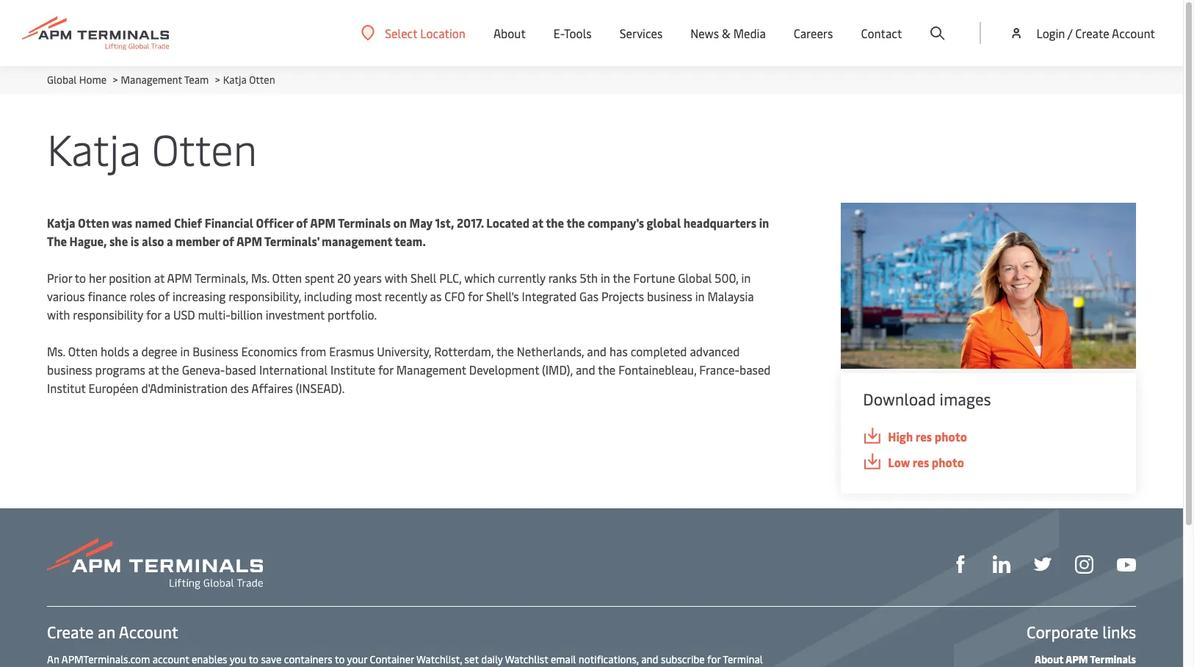 Task type: describe. For each thing, give the bounding box(es) containing it.
otten for katja otten was named chief financial officer of apm terminals on may 1st, 2017. located at the the company's global headquarters in the hague, she is also a member of apm terminals' management team.
[[78, 215, 109, 231]]

erasmus
[[329, 343, 374, 359]]

was
[[112, 215, 132, 231]]

0 horizontal spatial global
[[47, 73, 77, 87]]

low res photo
[[889, 454, 965, 470]]

years
[[354, 270, 382, 286]]

select location
[[385, 25, 466, 41]]

currently
[[498, 270, 546, 286]]

0 vertical spatial and
[[587, 343, 607, 359]]

a inside prior to her position at apm terminals, ms. otten spent 20 years with shell plc, which currently ranks 5th in the fortune global 500, in various finance roles of increasing responsibility, including most recently as cfo for shell's integrated gas projects business in malaysia with responsibility for a usd multi-billion investment portfolio.
[[164, 306, 170, 323]]

fill 44 link
[[1035, 554, 1052, 573]]

team
[[184, 73, 209, 87]]

headquarters
[[684, 215, 757, 231]]

/
[[1068, 25, 1073, 41]]

global home link
[[47, 73, 107, 87]]

1 horizontal spatial account
[[1112, 25, 1156, 41]]

responsibility
[[73, 306, 143, 323]]

in inside katja otten was named chief financial officer of apm terminals on may 1st, 2017. located at the the company's global headquarters in the hague, she is also a member of apm terminals' management team.
[[759, 215, 769, 231]]

save
[[261, 653, 282, 667]]

roles
[[130, 288, 156, 304]]

login / create account link
[[1010, 0, 1156, 66]]

is
[[131, 233, 139, 249]]

otten right "team"
[[249, 73, 275, 87]]

500,
[[715, 270, 739, 286]]

linkedin__x28_alt_x29__3_ link
[[993, 554, 1011, 573]]

increasing
[[173, 288, 226, 304]]

apm down 'corporate links'
[[1066, 653, 1089, 667]]

&
[[722, 25, 731, 41]]

apm up the 'terminals''
[[310, 215, 336, 231]]

at inside prior to her position at apm terminals, ms. otten spent 20 years with shell plc, which currently ranks 5th in the fortune global 500, in various finance roles of increasing responsibility, including most recently as cfo for shell's integrated gas projects business in malaysia with responsibility for a usd multi-billion investment portfolio.
[[154, 270, 165, 286]]

katja otten
[[47, 119, 257, 177]]

rotterdam,
[[434, 343, 494, 359]]

position
[[109, 270, 151, 286]]

the up development
[[497, 343, 514, 359]]

1 horizontal spatial terminals
[[1091, 653, 1137, 667]]

various
[[47, 288, 85, 304]]

international
[[259, 361, 328, 378]]

fontainebleau,
[[619, 361, 697, 378]]

at inside ms. otten holds a degree in business economics from erasmus university, rotterdam, the netherlands, and has completed advanced business programs at the geneva-based international institute for management development (imd), and the fontainebleau, france-based institut européen d'administration des affaires (insead).
[[148, 361, 159, 378]]

5th
[[580, 270, 598, 286]]

0 horizontal spatial account
[[119, 621, 178, 643]]

her
[[89, 270, 106, 286]]

daily
[[481, 653, 503, 667]]

global inside prior to her position at apm terminals, ms. otten spent 20 years with shell plc, which currently ranks 5th in the fortune global 500, in various finance roles of increasing responsibility, including most recently as cfo for shell's integrated gas projects business in malaysia with responsibility for a usd multi-billion investment portfolio.
[[678, 270, 712, 286]]

instagram image
[[1076, 555, 1094, 574]]

high res photo link
[[864, 428, 1115, 446]]

0 vertical spatial management
[[121, 73, 182, 87]]

careers
[[794, 25, 834, 41]]

links
[[1103, 621, 1137, 643]]

geneva-
[[182, 361, 225, 378]]

katja otten was named chief financial officer of apm terminals on may 1st, 2017. located at the the company's global headquarters in the hague, she is also a member of apm terminals' management team.
[[47, 215, 769, 249]]

services button
[[620, 0, 663, 66]]

1 horizontal spatial to
[[249, 653, 259, 667]]

corporate
[[1027, 621, 1099, 643]]

she
[[109, 233, 128, 249]]

member
[[176, 233, 220, 249]]

apm inside prior to her position at apm terminals, ms. otten spent 20 years with shell plc, which currently ranks 5th in the fortune global 500, in various finance roles of increasing responsibility, including most recently as cfo for shell's integrated gas projects business in malaysia with responsibility for a usd multi-billion investment portfolio.
[[167, 270, 192, 286]]

billion
[[231, 306, 263, 323]]

low res photo link
[[864, 454, 1115, 472]]

res for high
[[916, 429, 933, 445]]

0 horizontal spatial create
[[47, 621, 94, 643]]

européen
[[89, 380, 139, 396]]

the down degree
[[162, 361, 179, 378]]

most
[[355, 288, 382, 304]]

in right 5th
[[601, 270, 610, 286]]

otten inside prior to her position at apm terminals, ms. otten spent 20 years with shell plc, which currently ranks 5th in the fortune global 500, in various finance roles of increasing responsibility, including most recently as cfo for shell's integrated gas projects business in malaysia with responsibility for a usd multi-billion investment portfolio.
[[272, 270, 302, 286]]

affaires
[[251, 380, 293, 396]]

global home > management team > katja otten
[[47, 73, 275, 87]]

ms. otten holds a degree in business economics from erasmus university, rotterdam, the netherlands, and has completed advanced business programs at the geneva-based international institute for management development (imd), and the fontainebleau, france-based institut européen d'administration des affaires (insead).
[[47, 343, 771, 396]]

for inside an apmterminals.com account enables you to save containers to your container watchlist, set daily watchlist email notifications, and subscribe for terminal
[[708, 653, 721, 667]]

2 horizontal spatial to
[[335, 653, 345, 667]]

container
[[370, 653, 414, 667]]

apmt footer logo image
[[47, 538, 263, 589]]

corporate links
[[1027, 621, 1137, 643]]

advanced
[[690, 343, 740, 359]]

at inside katja otten was named chief financial officer of apm terminals on may 1st, 2017. located at the the company's global headquarters in the hague, she is also a member of apm terminals' management team.
[[532, 215, 544, 231]]

res for low
[[913, 454, 930, 470]]

portfolio.
[[328, 306, 377, 323]]

global
[[647, 215, 681, 231]]

university,
[[377, 343, 432, 359]]

terminals inside katja otten was named chief financial officer of apm terminals on may 1st, 2017. located at the the company's global headquarters in the hague, she is also a member of apm terminals' management team.
[[338, 215, 391, 231]]

in left malaysia
[[696, 288, 705, 304]]

institut
[[47, 380, 86, 396]]

france-
[[700, 361, 740, 378]]

1 vertical spatial with
[[47, 306, 70, 323]]

a inside ms. otten holds a degree in business economics from erasmus university, rotterdam, the netherlands, and has completed advanced business programs at the geneva-based international institute for management development (imd), and the fontainebleau, france-based institut européen d'administration des affaires (insead).
[[132, 343, 139, 359]]

otten for ms. otten holds a degree in business economics from erasmus university, rotterdam, the netherlands, and has completed advanced business programs at the geneva-based international institute for management development (imd), and the fontainebleau, france-based institut européen d'administration des affaires (insead).
[[68, 343, 98, 359]]

e-
[[554, 25, 564, 41]]

news & media
[[691, 25, 766, 41]]

located
[[487, 215, 530, 231]]

about apm terminals link
[[1035, 653, 1137, 667]]

0 vertical spatial katja
[[223, 73, 247, 87]]

download images
[[864, 388, 992, 410]]

low
[[889, 454, 911, 470]]

financial
[[205, 215, 254, 231]]

ms. inside ms. otten holds a degree in business economics from erasmus university, rotterdam, the netherlands, and has completed advanced business programs at the geneva-based international institute for management development (imd), and the fontainebleau, france-based institut européen d'administration des affaires (insead).
[[47, 343, 65, 359]]

location
[[420, 25, 466, 41]]

officer
[[256, 215, 294, 231]]

malaysia
[[708, 288, 754, 304]]

1 horizontal spatial with
[[385, 270, 408, 286]]

including
[[304, 288, 352, 304]]

finance
[[88, 288, 127, 304]]

team.
[[395, 233, 426, 249]]

for down roles
[[146, 306, 161, 323]]

an
[[47, 653, 59, 667]]



Task type: vqa. For each thing, say whether or not it's contained in the screenshot.
d'Administration
yes



Task type: locate. For each thing, give the bounding box(es) containing it.
for
[[468, 288, 483, 304], [146, 306, 161, 323], [378, 361, 394, 378], [708, 653, 721, 667]]

development
[[469, 361, 539, 378]]

management down university,
[[397, 361, 466, 378]]

account up account
[[119, 621, 178, 643]]

katja inside katja otten was named chief financial officer of apm terminals on may 1st, 2017. located at the the company's global headquarters in the hague, she is also a member of apm terminals' management team.
[[47, 215, 75, 231]]

integrated
[[522, 288, 577, 304]]

recently
[[385, 288, 427, 304]]

and right (imd),
[[576, 361, 596, 378]]

the left company's
[[567, 215, 585, 231]]

1 vertical spatial management
[[397, 361, 466, 378]]

high res photo
[[889, 429, 968, 445]]

0 horizontal spatial terminals
[[338, 215, 391, 231]]

katja down "home"
[[47, 119, 141, 177]]

1 vertical spatial at
[[154, 270, 165, 286]]

to inside prior to her position at apm terminals, ms. otten spent 20 years with shell plc, which currently ranks 5th in the fortune global 500, in various finance roles of increasing responsibility, including most recently as cfo for shell's integrated gas projects business in malaysia with responsibility for a usd multi-billion investment portfolio.
[[75, 270, 86, 286]]

0 horizontal spatial of
[[158, 288, 170, 304]]

tools
[[564, 25, 592, 41]]

of
[[296, 215, 308, 231], [223, 233, 234, 249], [158, 288, 170, 304]]

about button
[[494, 0, 526, 66]]

notifications,
[[579, 653, 639, 667]]

terminals up management
[[338, 215, 391, 231]]

at up roles
[[154, 270, 165, 286]]

1 horizontal spatial of
[[223, 233, 234, 249]]

1 vertical spatial a
[[164, 306, 170, 323]]

high
[[889, 429, 913, 445]]

projects
[[602, 288, 645, 304]]

and left has
[[587, 343, 607, 359]]

business up institut
[[47, 361, 92, 378]]

netherlands,
[[517, 343, 584, 359]]

1 horizontal spatial ms.
[[251, 270, 269, 286]]

the inside prior to her position at apm terminals, ms. otten spent 20 years with shell plc, which currently ranks 5th in the fortune global 500, in various finance roles of increasing responsibility, including most recently as cfo for shell's integrated gas projects business in malaysia with responsibility for a usd multi-billion investment portfolio.
[[613, 270, 631, 286]]

prior to her position at apm terminals, ms. otten spent 20 years with shell plc, which currently ranks 5th in the fortune global 500, in various finance roles of increasing responsibility, including most recently as cfo for shell's integrated gas projects business in malaysia with responsibility for a usd multi-billion investment portfolio.
[[47, 270, 754, 323]]

may
[[410, 215, 433, 231]]

about for about apm terminals
[[1035, 653, 1064, 667]]

facebook image
[[952, 556, 970, 573]]

email
[[551, 653, 576, 667]]

a right "holds"
[[132, 343, 139, 359]]

with down the various
[[47, 306, 70, 323]]

from
[[301, 343, 326, 359]]

0 vertical spatial res
[[916, 429, 933, 445]]

in right degree
[[180, 343, 190, 359]]

res right 'low' at the right bottom of the page
[[913, 454, 930, 470]]

> right "home"
[[113, 73, 118, 87]]

contact
[[861, 25, 903, 41]]

0 vertical spatial business
[[647, 288, 693, 304]]

photo for high res photo
[[935, 429, 968, 445]]

you
[[230, 653, 247, 667]]

20
[[337, 270, 351, 286]]

1 horizontal spatial management
[[397, 361, 466, 378]]

twitter image
[[1035, 556, 1052, 573]]

des
[[231, 380, 249, 396]]

1 based from the left
[[225, 361, 256, 378]]

shell
[[411, 270, 437, 286]]

0 vertical spatial global
[[47, 73, 77, 87]]

holds
[[101, 343, 130, 359]]

0 vertical spatial ms.
[[251, 270, 269, 286]]

0 horizontal spatial >
[[113, 73, 118, 87]]

2 based from the left
[[740, 361, 771, 378]]

photo down high res photo
[[932, 454, 965, 470]]

1 horizontal spatial business
[[647, 288, 693, 304]]

terminals down links
[[1091, 653, 1137, 667]]

1 vertical spatial photo
[[932, 454, 965, 470]]

about down corporate
[[1035, 653, 1064, 667]]

1 vertical spatial katja
[[47, 119, 141, 177]]

a
[[167, 233, 173, 249], [164, 306, 170, 323], [132, 343, 139, 359]]

of down financial
[[223, 233, 234, 249]]

login
[[1037, 25, 1066, 41]]

about apm terminals
[[1035, 653, 1137, 667]]

at
[[532, 215, 544, 231], [154, 270, 165, 286], [148, 361, 159, 378]]

careers button
[[794, 0, 834, 66]]

1 vertical spatial create
[[47, 621, 94, 643]]

0 horizontal spatial business
[[47, 361, 92, 378]]

photo up low res photo
[[935, 429, 968, 445]]

otten down "team"
[[152, 119, 257, 177]]

otten up responsibility,
[[272, 270, 302, 286]]

2017.
[[457, 215, 484, 231]]

at right located
[[532, 215, 544, 231]]

2 > from the left
[[215, 73, 220, 87]]

based down advanced
[[740, 361, 771, 378]]

0 vertical spatial with
[[385, 270, 408, 286]]

1 vertical spatial of
[[223, 233, 234, 249]]

about for about
[[494, 25, 526, 41]]

multi-
[[198, 306, 231, 323]]

to left your
[[335, 653, 345, 667]]

create
[[1076, 25, 1110, 41], [47, 621, 94, 643]]

1 vertical spatial terminals
[[1091, 653, 1137, 667]]

select
[[385, 25, 418, 41]]

photo for low res photo
[[932, 454, 965, 470]]

katja for katja otten was named chief financial officer of apm terminals on may 1st, 2017. located at the the company's global headquarters in the hague, she is also a member of apm terminals' management team.
[[47, 215, 75, 231]]

the up projects
[[613, 270, 631, 286]]

at down degree
[[148, 361, 159, 378]]

based up des
[[225, 361, 256, 378]]

to right you
[[249, 653, 259, 667]]

1st,
[[435, 215, 454, 231]]

your
[[347, 653, 368, 667]]

0 horizontal spatial based
[[225, 361, 256, 378]]

photo
[[935, 429, 968, 445], [932, 454, 965, 470]]

for left terminal
[[708, 653, 721, 667]]

0 vertical spatial of
[[296, 215, 308, 231]]

1 vertical spatial business
[[47, 361, 92, 378]]

0 vertical spatial about
[[494, 25, 526, 41]]

0 horizontal spatial to
[[75, 270, 86, 286]]

a right also on the top left of page
[[167, 233, 173, 249]]

0 horizontal spatial ms.
[[47, 343, 65, 359]]

of inside prior to her position at apm terminals, ms. otten spent 20 years with shell plc, which currently ranks 5th in the fortune global 500, in various finance roles of increasing responsibility, including most recently as cfo for shell's integrated gas projects business in malaysia with responsibility for a usd multi-billion investment portfolio.
[[158, 288, 170, 304]]

select location button
[[362, 25, 466, 41]]

res right high
[[916, 429, 933, 445]]

a inside katja otten was named chief financial officer of apm terminals on may 1st, 2017. located at the the company's global headquarters in the hague, she is also a member of apm terminals' management team.
[[167, 233, 173, 249]]

0 vertical spatial terminals
[[338, 215, 391, 231]]

responsibility,
[[229, 288, 301, 304]]

1 vertical spatial res
[[913, 454, 930, 470]]

of up the 'terminals''
[[296, 215, 308, 231]]

download
[[864, 388, 936, 410]]

management inside ms. otten holds a degree in business economics from erasmus university, rotterdam, the netherlands, and has completed advanced business programs at the geneva-based international institute for management development (imd), and the fontainebleau, france-based institut européen d'administration des affaires (insead).
[[397, 361, 466, 378]]

1 > from the left
[[113, 73, 118, 87]]

0 vertical spatial a
[[167, 233, 173, 249]]

as
[[430, 288, 442, 304]]

business inside ms. otten holds a degree in business economics from erasmus university, rotterdam, the netherlands, and has completed advanced business programs at the geneva-based international institute for management development (imd), and the fontainebleau, france-based institut européen d'administration des affaires (insead).
[[47, 361, 92, 378]]

katja up the
[[47, 215, 75, 231]]

2 vertical spatial and
[[642, 653, 659, 667]]

linkedin image
[[993, 556, 1011, 573]]

1 vertical spatial ms.
[[47, 343, 65, 359]]

2 vertical spatial at
[[148, 361, 159, 378]]

for down which
[[468, 288, 483, 304]]

d'administration
[[141, 380, 228, 396]]

otten for katja otten
[[152, 119, 257, 177]]

business down "fortune"
[[647, 288, 693, 304]]

in right 500,
[[742, 270, 751, 286]]

global left "home"
[[47, 73, 77, 87]]

otten inside katja otten was named chief financial officer of apm terminals on may 1st, 2017. located at the the company's global headquarters in the hague, she is also a member of apm terminals' management team.
[[78, 215, 109, 231]]

0 vertical spatial create
[[1076, 25, 1110, 41]]

otten up hague,
[[78, 215, 109, 231]]

(imd),
[[542, 361, 573, 378]]

set
[[465, 653, 479, 667]]

1 vertical spatial and
[[576, 361, 596, 378]]

degree
[[141, 343, 177, 359]]

ms. inside prior to her position at apm terminals, ms. otten spent 20 years with shell plc, which currently ranks 5th in the fortune global 500, in various finance roles of increasing responsibility, including most recently as cfo for shell's integrated gas projects business in malaysia with responsibility for a usd multi-billion investment portfolio.
[[251, 270, 269, 286]]

has
[[610, 343, 628, 359]]

to left her
[[75, 270, 86, 286]]

a left usd
[[164, 306, 170, 323]]

youtube image
[[1118, 558, 1137, 572]]

the
[[546, 215, 564, 231], [567, 215, 585, 231], [613, 270, 631, 286], [497, 343, 514, 359], [162, 361, 179, 378], [598, 361, 616, 378]]

for down university,
[[378, 361, 394, 378]]

spent
[[305, 270, 334, 286]]

terminals'
[[265, 233, 319, 249]]

the down has
[[598, 361, 616, 378]]

and
[[587, 343, 607, 359], [576, 361, 596, 378], [642, 653, 659, 667]]

business
[[193, 343, 239, 359]]

2 horizontal spatial of
[[296, 215, 308, 231]]

e-tools button
[[554, 0, 592, 66]]

management left "team"
[[121, 73, 182, 87]]

contact button
[[861, 0, 903, 66]]

on
[[394, 215, 407, 231]]

account
[[153, 653, 189, 667]]

business inside prior to her position at apm terminals, ms. otten spent 20 years with shell plc, which currently ranks 5th in the fortune global 500, in various finance roles of increasing responsibility, including most recently as cfo for shell's integrated gas projects business in malaysia with responsibility for a usd multi-billion investment portfolio.
[[647, 288, 693, 304]]

ranks
[[549, 270, 577, 286]]

2 vertical spatial of
[[158, 288, 170, 304]]

management
[[322, 233, 393, 249]]

business
[[647, 288, 693, 304], [47, 361, 92, 378]]

1 horizontal spatial based
[[740, 361, 771, 378]]

0 horizontal spatial about
[[494, 25, 526, 41]]

terminals,
[[195, 270, 248, 286]]

with
[[385, 270, 408, 286], [47, 306, 70, 323]]

in
[[759, 215, 769, 231], [601, 270, 610, 286], [742, 270, 751, 286], [696, 288, 705, 304], [180, 343, 190, 359]]

katja for katja otten
[[47, 119, 141, 177]]

with up recently
[[385, 270, 408, 286]]

management
[[121, 73, 182, 87], [397, 361, 466, 378]]

in inside ms. otten holds a degree in business economics from erasmus university, rotterdam, the netherlands, and has completed advanced business programs at the geneva-based international institute for management development (imd), and the fontainebleau, france-based institut européen d'administration des affaires (insead).
[[180, 343, 190, 359]]

cfo
[[445, 288, 465, 304]]

create up an
[[47, 621, 94, 643]]

1 vertical spatial account
[[119, 621, 178, 643]]

prior
[[47, 270, 72, 286]]

1 horizontal spatial about
[[1035, 653, 1064, 667]]

1 vertical spatial about
[[1035, 653, 1064, 667]]

of right roles
[[158, 288, 170, 304]]

to
[[75, 270, 86, 286], [249, 653, 259, 667], [335, 653, 345, 667]]

shell's
[[486, 288, 519, 304]]

and inside an apmterminals.com account enables you to save containers to your container watchlist, set daily watchlist email notifications, and subscribe for terminal
[[642, 653, 659, 667]]

usd
[[173, 306, 195, 323]]

you tube link
[[1118, 555, 1137, 573]]

1 vertical spatial global
[[678, 270, 712, 286]]

otten left "holds"
[[68, 343, 98, 359]]

plc,
[[440, 270, 462, 286]]

named
[[135, 215, 171, 231]]

company's
[[588, 215, 644, 231]]

account right /
[[1112, 25, 1156, 41]]

hague,
[[69, 233, 107, 249]]

create right /
[[1076, 25, 1110, 41]]

katja right "team"
[[223, 73, 247, 87]]

the right located
[[546, 215, 564, 231]]

ms. up responsibility,
[[251, 270, 269, 286]]

global left 500,
[[678, 270, 712, 286]]

global
[[47, 73, 77, 87], [678, 270, 712, 286]]

katja
[[223, 73, 247, 87], [47, 119, 141, 177], [47, 215, 75, 231]]

in right headquarters at the top right
[[759, 215, 769, 231]]

terminal
[[723, 653, 763, 667]]

> right "team"
[[215, 73, 220, 87]]

0 vertical spatial account
[[1112, 25, 1156, 41]]

1 horizontal spatial global
[[678, 270, 712, 286]]

2 vertical spatial a
[[132, 343, 139, 359]]

about left e-
[[494, 25, 526, 41]]

investment
[[266, 306, 325, 323]]

katja otten image
[[842, 203, 1137, 369]]

0 vertical spatial photo
[[935, 429, 968, 445]]

fortune
[[634, 270, 676, 286]]

chief
[[174, 215, 202, 231]]

an
[[98, 621, 115, 643]]

1 horizontal spatial >
[[215, 73, 220, 87]]

which
[[464, 270, 495, 286]]

otten inside ms. otten holds a degree in business economics from erasmus university, rotterdam, the netherlands, and has completed advanced business programs at the geneva-based international institute for management development (imd), and the fontainebleau, france-based institut européen d'administration des affaires (insead).
[[68, 343, 98, 359]]

0 vertical spatial at
[[532, 215, 544, 231]]

0 horizontal spatial management
[[121, 73, 182, 87]]

economics
[[241, 343, 298, 359]]

2 vertical spatial katja
[[47, 215, 75, 231]]

0 horizontal spatial with
[[47, 306, 70, 323]]

1 horizontal spatial create
[[1076, 25, 1110, 41]]

apm up increasing at left
[[167, 270, 192, 286]]

for inside ms. otten holds a degree in business economics from erasmus university, rotterdam, the netherlands, and has completed advanced business programs at the geneva-based international institute for management development (imd), and the fontainebleau, france-based institut européen d'administration des affaires (insead).
[[378, 361, 394, 378]]

apm down financial
[[237, 233, 262, 249]]

and left subscribe
[[642, 653, 659, 667]]

ms. up institut
[[47, 343, 65, 359]]

enables
[[192, 653, 227, 667]]



